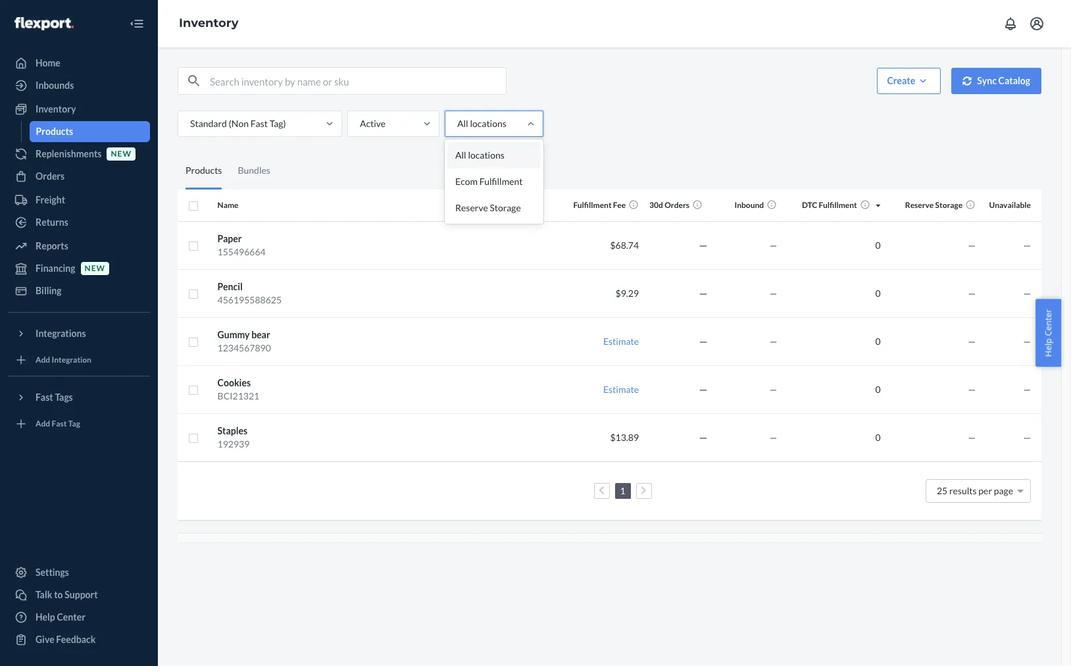Task type: vqa. For each thing, say whether or not it's contained in the screenshot.
your
no



Task type: locate. For each thing, give the bounding box(es) containing it.
0 for $9.29
[[876, 287, 881, 299]]

square image
[[188, 201, 199, 211], [188, 241, 199, 251]]

close navigation image
[[129, 16, 145, 32]]

fulfillment for ecom fulfillment
[[480, 176, 523, 187]]

new down the reports link at left top
[[85, 264, 105, 273]]

456195588625
[[218, 294, 282, 305]]

― for $9.29
[[699, 287, 708, 299]]

―
[[699, 239, 708, 251], [699, 287, 708, 299], [699, 335, 708, 347], [699, 383, 708, 395], [699, 432, 708, 443]]

add for add fast tag
[[36, 419, 50, 429]]

orders up 'freight'
[[36, 171, 65, 182]]

reports link
[[8, 236, 150, 257]]

0 vertical spatial help
[[1043, 338, 1055, 357]]

fast
[[251, 118, 268, 129], [36, 392, 53, 403], [52, 419, 67, 429]]

Search inventory by name or sku text field
[[210, 68, 506, 94]]

integrations button
[[8, 323, 150, 344]]

inventory
[[179, 16, 239, 30], [36, 103, 76, 115]]

paper
[[218, 233, 242, 244]]

fast left 'tags'
[[36, 392, 53, 403]]

freight
[[36, 194, 65, 205]]

square image left name
[[188, 201, 199, 211]]

1 vertical spatial estimate link
[[604, 383, 639, 395]]

0 vertical spatial locations
[[470, 118, 507, 129]]

2 ― from the top
[[699, 287, 708, 299]]

0 horizontal spatial reserve
[[456, 202, 488, 213]]

square image for 1234567890
[[188, 337, 199, 348]]

results
[[950, 485, 977, 496]]

1 0 from the top
[[876, 239, 881, 251]]

orders link
[[8, 166, 150, 187]]

square image left cookies
[[188, 385, 199, 396]]

locations
[[470, 118, 507, 129], [468, 149, 505, 161]]

1 estimate link from the top
[[604, 335, 639, 347]]

0 vertical spatial help center
[[1043, 309, 1055, 357]]

bear
[[252, 329, 270, 340]]

returns link
[[8, 212, 150, 233]]

2 add from the top
[[36, 419, 50, 429]]

storage down ecom fulfillment
[[490, 202, 521, 213]]

help
[[1043, 338, 1055, 357], [36, 612, 55, 623]]

square image left staples
[[188, 433, 199, 444]]

0 vertical spatial orders
[[36, 171, 65, 182]]

home link
[[8, 53, 150, 74]]

0 horizontal spatial fulfillment
[[480, 176, 523, 187]]

products up replenishments
[[36, 126, 73, 137]]

1 horizontal spatial reserve
[[906, 200, 934, 210]]

reports
[[36, 240, 68, 251]]

cookies bci21321
[[218, 377, 259, 401]]

add
[[36, 355, 50, 365], [36, 419, 50, 429]]

1 horizontal spatial center
[[1043, 309, 1055, 336]]

1 ― from the top
[[699, 239, 708, 251]]

give feedback
[[36, 634, 96, 645]]

tag
[[68, 419, 80, 429]]

fast tags button
[[8, 387, 150, 408]]

4 0 from the top
[[876, 383, 881, 395]]

1 vertical spatial help
[[36, 612, 55, 623]]

2 square image from the top
[[188, 241, 199, 251]]

30d orders
[[650, 200, 690, 210]]

1 add from the top
[[36, 355, 50, 365]]

help center
[[1043, 309, 1055, 357], [36, 612, 86, 623]]

returns
[[36, 217, 68, 228]]

add left integration
[[36, 355, 50, 365]]

0 vertical spatial estimate link
[[604, 335, 639, 347]]

1 horizontal spatial help center
[[1043, 309, 1055, 357]]

3 square image from the top
[[188, 385, 199, 396]]

give
[[36, 634, 54, 645]]

0
[[876, 239, 881, 251], [876, 287, 881, 299], [876, 335, 881, 347], [876, 383, 881, 395], [876, 432, 881, 443]]

reserve storage
[[906, 200, 963, 210], [456, 202, 521, 213]]

0 horizontal spatial help
[[36, 612, 55, 623]]

1 estimate from the top
[[604, 335, 639, 347]]

square image
[[188, 289, 199, 300], [188, 337, 199, 348], [188, 385, 199, 396], [188, 433, 199, 444]]

155496664
[[218, 246, 266, 257]]

5 ― from the top
[[699, 432, 708, 443]]

1 horizontal spatial inventory
[[179, 16, 239, 30]]

1 vertical spatial fast
[[36, 392, 53, 403]]

1 vertical spatial inventory link
[[8, 99, 150, 120]]

storage
[[936, 200, 963, 210], [490, 202, 521, 213]]

0 horizontal spatial new
[[85, 264, 105, 273]]

name
[[218, 200, 239, 210]]

add integration
[[36, 355, 91, 365]]

create
[[888, 75, 916, 86]]

ecom
[[456, 176, 478, 187]]

2 square image from the top
[[188, 337, 199, 348]]

1 horizontal spatial inventory link
[[179, 16, 239, 30]]

fulfillment right ecom
[[480, 176, 523, 187]]

add for add integration
[[36, 355, 50, 365]]

products
[[36, 126, 73, 137], [186, 164, 222, 175]]

0 horizontal spatial center
[[57, 612, 86, 623]]

—
[[770, 239, 778, 251], [969, 239, 976, 251], [1024, 239, 1032, 251], [770, 287, 778, 299], [969, 287, 976, 299], [1024, 287, 1032, 299], [770, 335, 778, 347], [969, 335, 976, 347], [1024, 335, 1032, 347], [770, 383, 778, 395], [969, 383, 976, 395], [1024, 383, 1032, 395], [770, 432, 778, 443], [969, 432, 976, 443], [1024, 432, 1032, 443]]

home
[[36, 57, 60, 68]]

fast left tag) at the left
[[251, 118, 268, 129]]

1234567890
[[218, 342, 271, 353]]

1 horizontal spatial products
[[186, 164, 222, 175]]

1 horizontal spatial reserve storage
[[906, 200, 963, 210]]

help center link
[[8, 607, 150, 628]]

2 estimate from the top
[[604, 383, 639, 395]]

fulfillment
[[480, 176, 523, 187], [574, 200, 612, 210], [819, 200, 858, 210]]

1 vertical spatial square image
[[188, 241, 199, 251]]

1 vertical spatial add
[[36, 419, 50, 429]]

fast left tag
[[52, 419, 67, 429]]

standard (non fast tag)
[[190, 118, 286, 129]]

active
[[360, 118, 386, 129]]

per
[[979, 485, 993, 496]]

sync
[[978, 75, 997, 86]]

2 estimate link from the top
[[604, 383, 639, 395]]

25 results per page
[[937, 485, 1014, 496]]

0 horizontal spatial help center
[[36, 612, 86, 623]]

fulfillment for dtc fulfillment
[[819, 200, 858, 210]]

integrations
[[36, 328, 86, 339]]

1 vertical spatial estimate
[[604, 383, 639, 395]]

1 horizontal spatial orders
[[665, 200, 690, 210]]

0 vertical spatial products
[[36, 126, 73, 137]]

billing link
[[8, 280, 150, 302]]

estimate down $9.29
[[604, 335, 639, 347]]

$13.89
[[611, 432, 639, 443]]

1 link
[[618, 485, 628, 496]]

2 horizontal spatial fulfillment
[[819, 200, 858, 210]]

0 vertical spatial estimate
[[604, 335, 639, 347]]

4 ― from the top
[[699, 383, 708, 395]]

new for financing
[[85, 264, 105, 273]]

0 for $13.89
[[876, 432, 881, 443]]

1 horizontal spatial help
[[1043, 338, 1055, 357]]

orders
[[36, 171, 65, 182], [665, 200, 690, 210]]

3 ― from the top
[[699, 335, 708, 347]]

― for $13.89
[[699, 432, 708, 443]]

storage left unavailable
[[936, 200, 963, 210]]

inbounds link
[[8, 75, 150, 96]]

0 horizontal spatial products
[[36, 126, 73, 137]]

0 vertical spatial add
[[36, 355, 50, 365]]

cookies
[[218, 377, 251, 388]]

help center button
[[1037, 299, 1062, 367]]

sync catalog
[[978, 75, 1031, 86]]

all
[[458, 118, 469, 129], [456, 149, 467, 161]]

0 vertical spatial new
[[111, 149, 132, 159]]

fulfillment right dtc
[[819, 200, 858, 210]]

1 square image from the top
[[188, 201, 199, 211]]

0 horizontal spatial inventory link
[[8, 99, 150, 120]]

fulfillment left fee
[[574, 200, 612, 210]]

dtc
[[803, 200, 818, 210]]

orders right the 30d
[[665, 200, 690, 210]]

0 horizontal spatial orders
[[36, 171, 65, 182]]

square image for $68.74
[[188, 241, 199, 251]]

open notifications image
[[1003, 16, 1019, 32]]

1 vertical spatial inventory
[[36, 103, 76, 115]]

tags
[[55, 392, 73, 403]]

1 vertical spatial help center
[[36, 612, 86, 623]]

4 square image from the top
[[188, 433, 199, 444]]

new down products link
[[111, 149, 132, 159]]

0 horizontal spatial inventory
[[36, 103, 76, 115]]

gummy bear 1234567890
[[218, 329, 271, 353]]

1 vertical spatial new
[[85, 264, 105, 273]]

add down fast tags
[[36, 419, 50, 429]]

estimate link up $13.89
[[604, 383, 639, 395]]

0 vertical spatial center
[[1043, 309, 1055, 336]]

0 vertical spatial fast
[[251, 118, 268, 129]]

square image left pencil
[[188, 289, 199, 300]]

square image left gummy
[[188, 337, 199, 348]]

0 vertical spatial square image
[[188, 201, 199, 211]]

add fast tag link
[[8, 413, 150, 435]]

all locations
[[458, 118, 507, 129], [456, 149, 505, 161]]

paper 155496664
[[218, 233, 266, 257]]

products up name
[[186, 164, 222, 175]]

center
[[1043, 309, 1055, 336], [57, 612, 86, 623]]

staples
[[218, 425, 248, 436]]

1 horizontal spatial new
[[111, 149, 132, 159]]

freight link
[[8, 190, 150, 211]]

estimate up $13.89
[[604, 383, 639, 395]]

center inside help center link
[[57, 612, 86, 623]]

estimate for 1234567890
[[604, 335, 639, 347]]

1 vertical spatial center
[[57, 612, 86, 623]]

billing
[[36, 285, 62, 296]]

square image left paper
[[188, 241, 199, 251]]

estimate link down $9.29
[[604, 335, 639, 347]]

estimate
[[604, 335, 639, 347], [604, 383, 639, 395]]

2 0 from the top
[[876, 287, 881, 299]]

reserve
[[906, 200, 934, 210], [456, 202, 488, 213]]

0 for $68.74
[[876, 239, 881, 251]]

inventory link
[[179, 16, 239, 30], [8, 99, 150, 120]]

1 square image from the top
[[188, 289, 199, 300]]

estimate for bci21321
[[604, 383, 639, 395]]

5 0 from the top
[[876, 432, 881, 443]]



Task type: describe. For each thing, give the bounding box(es) containing it.
center inside the help center button
[[1043, 309, 1055, 336]]

new for replenishments
[[111, 149, 132, 159]]

― for $68.74
[[699, 239, 708, 251]]

fulfillment fee
[[574, 200, 626, 210]]

0 vertical spatial all locations
[[458, 118, 507, 129]]

standard
[[190, 118, 227, 129]]

1 horizontal spatial storage
[[936, 200, 963, 210]]

inbounds
[[36, 80, 74, 91]]

catalog
[[999, 75, 1031, 86]]

sync alt image
[[963, 76, 973, 85]]

inbound
[[735, 200, 764, 210]]

talk
[[36, 589, 52, 600]]

create button
[[878, 68, 942, 94]]

3 0 from the top
[[876, 335, 881, 347]]

0 vertical spatial inventory
[[179, 16, 239, 30]]

2 vertical spatial fast
[[52, 419, 67, 429]]

financing
[[36, 263, 75, 274]]

25 results per page option
[[937, 485, 1014, 496]]

integration
[[52, 355, 91, 365]]

ecom fulfillment
[[456, 176, 523, 187]]

0 vertical spatial inventory link
[[179, 16, 239, 30]]

fee
[[613, 200, 626, 210]]

(non
[[229, 118, 249, 129]]

0 horizontal spatial storage
[[490, 202, 521, 213]]

estimate link for bci21321
[[604, 383, 639, 395]]

1 vertical spatial locations
[[468, 149, 505, 161]]

$68.74
[[611, 239, 639, 251]]

1 horizontal spatial fulfillment
[[574, 200, 612, 210]]

fast tags
[[36, 392, 73, 403]]

estimate link for 1234567890
[[604, 335, 639, 347]]

1 vertical spatial orders
[[665, 200, 690, 210]]

0 horizontal spatial reserve storage
[[456, 202, 521, 213]]

feedback
[[56, 634, 96, 645]]

fast inside dropdown button
[[36, 392, 53, 403]]

talk to support button
[[8, 585, 150, 606]]

25
[[937, 485, 948, 496]]

flexport logo image
[[14, 17, 74, 30]]

1
[[620, 485, 626, 496]]

give feedback button
[[8, 629, 150, 650]]

page
[[995, 485, 1014, 496]]

settings link
[[8, 562, 150, 583]]

dtc fulfillment
[[803, 200, 858, 210]]

chevron left image
[[599, 486, 605, 495]]

pencil
[[218, 281, 243, 292]]

talk to support
[[36, 589, 98, 600]]

1 vertical spatial all locations
[[456, 149, 505, 161]]

products link
[[29, 121, 150, 142]]

1 vertical spatial products
[[186, 164, 222, 175]]

tag)
[[270, 118, 286, 129]]

bci21321
[[218, 390, 259, 401]]

support
[[65, 589, 98, 600]]

0 vertical spatial all
[[458, 118, 469, 129]]

help inside button
[[1043, 338, 1055, 357]]

30d
[[650, 200, 664, 210]]

gummy
[[218, 329, 250, 340]]

staples 192939
[[218, 425, 250, 449]]

unavailable
[[990, 200, 1032, 210]]

1 vertical spatial all
[[456, 149, 467, 161]]

chevron right image
[[641, 486, 647, 495]]

square image for fulfillment fee
[[188, 201, 199, 211]]

square image for 192939
[[188, 433, 199, 444]]

add fast tag
[[36, 419, 80, 429]]

to
[[54, 589, 63, 600]]

square image for bci21321
[[188, 385, 199, 396]]

bundles
[[238, 164, 271, 175]]

square image for 456195588625
[[188, 289, 199, 300]]

help center inside button
[[1043, 309, 1055, 357]]

open account menu image
[[1030, 16, 1045, 32]]

replenishments
[[36, 148, 102, 159]]

add integration link
[[8, 350, 150, 371]]

$9.29
[[616, 287, 639, 299]]

sync catalog button
[[952, 68, 1042, 94]]

pencil 456195588625
[[218, 281, 282, 305]]

192939
[[218, 438, 250, 449]]

settings
[[36, 567, 69, 578]]



